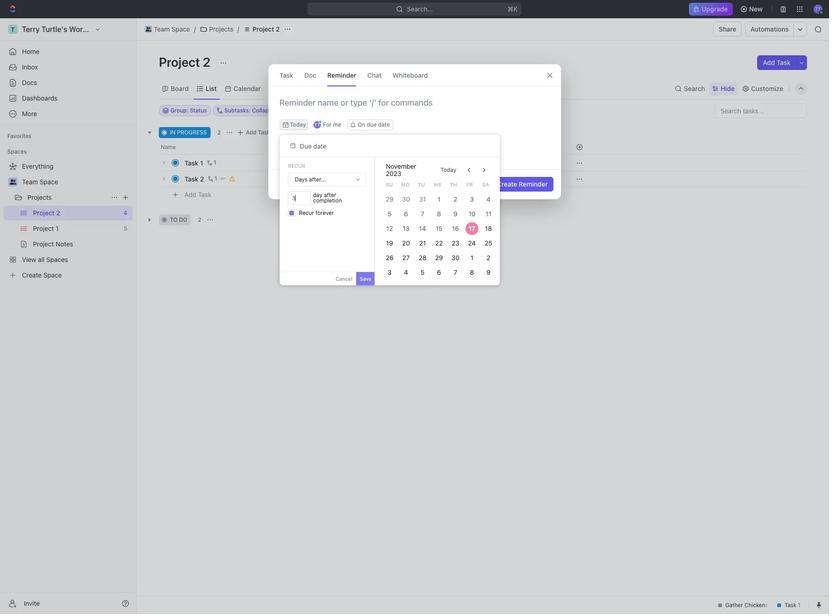 Task type: describe. For each thing, give the bounding box(es) containing it.
november 2023
[[386, 163, 416, 178]]

0 vertical spatial 5
[[388, 210, 391, 218]]

add for add task button to the top
[[763, 59, 775, 66]]

1 horizontal spatial 5
[[421, 269, 424, 277]]

sa
[[482, 182, 489, 188]]

1 up task 2
[[200, 159, 203, 167]]

1 vertical spatial 3
[[388, 269, 391, 277]]

0 vertical spatial team space
[[154, 25, 190, 33]]

list link
[[204, 82, 217, 95]]

fr
[[466, 182, 473, 188]]

spaces
[[7, 148, 27, 155]]

0 vertical spatial 8
[[437, 210, 441, 218]]

⌘k
[[508, 5, 518, 13]]

day
[[313, 192, 322, 199]]

1 right the "task 1"
[[214, 159, 216, 166]]

after
[[324, 192, 336, 199]]

we
[[433, 182, 441, 188]]

28
[[419, 254, 426, 262]]

1 horizontal spatial team
[[154, 25, 170, 33]]

1 vertical spatial 8
[[470, 269, 474, 277]]

gantt
[[311, 84, 328, 92]]

favorites
[[7, 133, 31, 140]]

completion
[[313, 197, 342, 204]]

dashboards
[[22, 94, 58, 102]]

0 vertical spatial space
[[171, 25, 190, 33]]

inbox
[[22, 63, 38, 71]]

12
[[386, 225, 393, 233]]

calendar link
[[232, 82, 261, 95]]

1 vertical spatial 7
[[454, 269, 457, 277]]

in
[[170, 129, 176, 136]]

table link
[[276, 82, 294, 95]]

invite
[[24, 600, 40, 608]]

space inside tree
[[40, 178, 58, 186]]

1 horizontal spatial project
[[253, 25, 274, 33]]

reminder inside button
[[519, 180, 548, 188]]

to do
[[170, 217, 187, 223]]

in progress
[[170, 129, 207, 136]]

1 horizontal spatial add
[[246, 129, 257, 136]]

14
[[419, 225, 426, 233]]

user group image inside tree
[[9, 179, 16, 185]]

days after...
[[295, 176, 326, 183]]

1 button for 1
[[205, 158, 218, 168]]

26
[[386, 254, 393, 262]]

15
[[436, 225, 442, 233]]

11
[[485, 210, 491, 218]]

20
[[402, 239, 410, 247]]

1 vertical spatial 29
[[435, 254, 443, 262]]

create reminder
[[497, 180, 548, 188]]

13
[[403, 225, 409, 233]]

19
[[386, 239, 393, 247]]

2023
[[386, 170, 401, 178]]

1 vertical spatial project
[[159, 54, 200, 70]]

27
[[402, 254, 410, 262]]

calendar
[[234, 84, 261, 92]]

recur forever
[[299, 210, 334, 217]]

home
[[22, 48, 39, 55]]

save
[[360, 276, 372, 282]]

project 2 link
[[241, 24, 282, 35]]

0 vertical spatial 4
[[486, 195, 490, 203]]

doc button
[[304, 65, 316, 86]]

0 vertical spatial 7
[[421, 210, 424, 218]]

dashboards link
[[4, 91, 133, 106]]

task up task 2
[[185, 159, 198, 167]]

1 vertical spatial project 2
[[159, 54, 213, 70]]

reminder button
[[327, 65, 356, 86]]

0 vertical spatial 30
[[402, 195, 410, 203]]

0 vertical spatial project 2
[[253, 25, 280, 33]]

2 / from the left
[[237, 25, 239, 33]]

docs link
[[4, 76, 133, 90]]

22
[[435, 239, 443, 247]]

forever
[[316, 210, 334, 217]]

1 button for 2
[[206, 174, 219, 184]]

today button
[[280, 119, 308, 130]]

progress
[[177, 129, 207, 136]]

Due date text field
[[300, 142, 376, 150]]

1 right task 2
[[215, 175, 217, 182]]

21
[[419, 239, 426, 247]]

search button
[[672, 82, 708, 95]]

1 horizontal spatial 6
[[437, 269, 441, 277]]

upgrade
[[702, 5, 728, 13]]

table
[[278, 84, 294, 92]]

whiteboard
[[393, 71, 428, 79]]

task inside dialog
[[280, 71, 293, 79]]

chat button
[[367, 65, 382, 86]]

10
[[468, 210, 475, 218]]

search
[[684, 84, 705, 92]]



Task type: vqa. For each thing, say whether or not it's contained in the screenshot.


Task type: locate. For each thing, give the bounding box(es) containing it.
2 horizontal spatial add task button
[[757, 55, 796, 70]]

30 down 23
[[451, 254, 459, 262]]

do
[[179, 217, 187, 223]]

projects
[[209, 25, 233, 33], [27, 194, 52, 201]]

0 horizontal spatial 7
[[421, 210, 424, 218]]

list
[[206, 84, 217, 92]]

Search tasks... text field
[[715, 104, 807, 118]]

day after completion
[[313, 192, 342, 204]]

today inside dropdown button
[[290, 121, 306, 128]]

search...
[[407, 5, 433, 13]]

7 down 31
[[421, 210, 424, 218]]

assignees
[[382, 107, 409, 114]]

project 2
[[253, 25, 280, 33], [159, 54, 213, 70]]

tree inside sidebar navigation
[[4, 159, 133, 283]]

0 vertical spatial add
[[763, 59, 775, 66]]

mo
[[401, 182, 410, 188]]

0 vertical spatial reminder
[[327, 71, 356, 79]]

1
[[200, 159, 203, 167], [214, 159, 216, 166], [215, 175, 217, 182], [437, 195, 440, 203], [470, 254, 473, 262]]

task down the "task 1"
[[185, 175, 198, 183]]

0 horizontal spatial team space
[[22, 178, 58, 186]]

1 vertical spatial recur
[[299, 210, 314, 217]]

3 up 10
[[470, 195, 474, 203]]

create
[[497, 180, 517, 188]]

0 vertical spatial add task button
[[757, 55, 796, 70]]

share
[[719, 25, 736, 33]]

25
[[485, 239, 492, 247]]

project
[[253, 25, 274, 33], [159, 54, 200, 70]]

dialog
[[268, 64, 561, 200]]

add task down task 2
[[185, 191, 212, 199]]

9
[[453, 210, 457, 218], [486, 269, 490, 277]]

0 horizontal spatial project
[[159, 54, 200, 70]]

1 button
[[205, 158, 218, 168], [206, 174, 219, 184]]

add task left today dropdown button in the top left of the page
[[246, 129, 270, 136]]

add down task 2
[[185, 191, 196, 199]]

31
[[419, 195, 426, 203]]

2 vertical spatial add
[[185, 191, 196, 199]]

0 horizontal spatial 30
[[402, 195, 410, 203]]

0 vertical spatial today
[[290, 121, 306, 128]]

29 down the 22 on the right top
[[435, 254, 443, 262]]

5
[[388, 210, 391, 218], [421, 269, 424, 277]]

1 vertical spatial projects
[[27, 194, 52, 201]]

1 horizontal spatial add task
[[246, 129, 270, 136]]

automations button
[[746, 22, 793, 36]]

23
[[452, 239, 459, 247]]

th
[[450, 182, 457, 188]]

1 vertical spatial team space link
[[22, 175, 131, 190]]

customize button
[[739, 82, 786, 95]]

home link
[[4, 44, 133, 59]]

gantt link
[[309, 82, 328, 95]]

/
[[194, 25, 196, 33], [237, 25, 239, 33]]

add
[[763, 59, 775, 66], [246, 129, 257, 136], [185, 191, 196, 199]]

1 horizontal spatial space
[[171, 25, 190, 33]]

space
[[171, 25, 190, 33], [40, 178, 58, 186]]

days
[[295, 176, 308, 183]]

16
[[452, 225, 459, 233]]

task button
[[280, 65, 293, 86]]

29 down su
[[386, 195, 393, 203]]

6 down the 22 on the right top
[[437, 269, 441, 277]]

docs
[[22, 79, 37, 87]]

task 1
[[185, 159, 203, 167]]

2 horizontal spatial add
[[763, 59, 775, 66]]

recur for recur forever
[[299, 210, 314, 217]]

0 vertical spatial 9
[[453, 210, 457, 218]]

0 vertical spatial projects
[[209, 25, 233, 33]]

team inside tree
[[22, 178, 38, 186]]

2 horizontal spatial add task
[[763, 59, 791, 66]]

1 vertical spatial team space
[[22, 178, 58, 186]]

team space link
[[142, 24, 192, 35], [22, 175, 131, 190]]

1 horizontal spatial 4
[[486, 195, 490, 203]]

0 horizontal spatial today
[[290, 121, 306, 128]]

9 up 16
[[453, 210, 457, 218]]

1 vertical spatial space
[[40, 178, 58, 186]]

1 horizontal spatial project 2
[[253, 25, 280, 33]]

24
[[468, 239, 476, 247]]

su
[[386, 182, 393, 188]]

task up table
[[280, 71, 293, 79]]

1 horizontal spatial /
[[237, 25, 239, 33]]

1 horizontal spatial projects
[[209, 25, 233, 33]]

6 up 13 at left
[[404, 210, 408, 218]]

today button
[[435, 163, 462, 178]]

0 horizontal spatial projects link
[[27, 190, 107, 205]]

2 vertical spatial add task
[[185, 191, 212, 199]]

1 vertical spatial 4
[[404, 269, 408, 277]]

task down task 2
[[198, 191, 212, 199]]

0 horizontal spatial add
[[185, 191, 196, 199]]

add left today dropdown button in the top left of the page
[[246, 129, 257, 136]]

create reminder button
[[491, 177, 553, 192]]

task 2
[[185, 175, 204, 183]]

None field
[[288, 191, 311, 205]]

add task for the left add task button
[[185, 191, 212, 199]]

projects link inside tree
[[27, 190, 107, 205]]

hide
[[721, 84, 735, 92]]

task up customize
[[777, 59, 791, 66]]

user group image inside team space link
[[145, 27, 151, 32]]

0 horizontal spatial project 2
[[159, 54, 213, 70]]

add task button left today dropdown button in the top left of the page
[[235, 127, 274, 138]]

1 horizontal spatial 3
[[470, 195, 474, 203]]

1 vertical spatial 6
[[437, 269, 441, 277]]

new button
[[736, 2, 768, 16]]

add up customize
[[763, 59, 775, 66]]

0 horizontal spatial reminder
[[327, 71, 356, 79]]

0 vertical spatial project
[[253, 25, 274, 33]]

1 down we
[[437, 195, 440, 203]]

9 down 25
[[486, 269, 490, 277]]

board link
[[169, 82, 189, 95]]

1 horizontal spatial 8
[[470, 269, 474, 277]]

1 vertical spatial add task
[[246, 129, 270, 136]]

1 horizontal spatial team space link
[[142, 24, 192, 35]]

recur up days
[[288, 163, 305, 169]]

0 vertical spatial team
[[154, 25, 170, 33]]

today up th
[[441, 167, 456, 174]]

add task button
[[757, 55, 796, 70], [235, 127, 274, 138], [180, 190, 215, 201]]

1 horizontal spatial 7
[[454, 269, 457, 277]]

0 horizontal spatial /
[[194, 25, 196, 33]]

recur for recur
[[288, 163, 305, 169]]

recur
[[288, 163, 305, 169], [299, 210, 314, 217]]

board
[[171, 84, 189, 92]]

4 up '11'
[[486, 195, 490, 203]]

0 horizontal spatial user group image
[[9, 179, 16, 185]]

1 vertical spatial today
[[441, 167, 456, 174]]

chat
[[367, 71, 382, 79]]

1 horizontal spatial today
[[441, 167, 456, 174]]

0 vertical spatial projects link
[[198, 24, 236, 35]]

november
[[386, 163, 416, 170]]

1 vertical spatial add
[[246, 129, 257, 136]]

upgrade link
[[689, 3, 733, 16]]

sidebar navigation
[[0, 18, 137, 615]]

1 horizontal spatial add task button
[[235, 127, 274, 138]]

0 horizontal spatial add task
[[185, 191, 212, 199]]

tree containing team space
[[4, 159, 133, 283]]

1 vertical spatial 30
[[451, 254, 459, 262]]

1 vertical spatial reminder
[[519, 180, 548, 188]]

1 vertical spatial 5
[[421, 269, 424, 277]]

0 horizontal spatial 6
[[404, 210, 408, 218]]

0 horizontal spatial 29
[[386, 195, 393, 203]]

1 button right task 2
[[206, 174, 219, 184]]

to
[[170, 217, 178, 223]]

recur left "forever" on the left of page
[[299, 210, 314, 217]]

1 horizontal spatial team space
[[154, 25, 190, 33]]

today inside button
[[441, 167, 456, 174]]

7 down 23
[[454, 269, 457, 277]]

7
[[421, 210, 424, 218], [454, 269, 457, 277]]

cancel
[[336, 276, 353, 282]]

0 horizontal spatial 9
[[453, 210, 457, 218]]

3 down 26
[[388, 269, 391, 277]]

1 horizontal spatial reminder
[[519, 180, 548, 188]]

8 up 15
[[437, 210, 441, 218]]

whiteboard button
[[393, 65, 428, 86]]

5 up 12
[[388, 210, 391, 218]]

0 vertical spatial 3
[[470, 195, 474, 203]]

reminder right create
[[519, 180, 548, 188]]

team
[[154, 25, 170, 33], [22, 178, 38, 186]]

17
[[469, 225, 475, 233]]

assignees button
[[370, 105, 413, 116]]

8
[[437, 210, 441, 218], [470, 269, 474, 277]]

1 horizontal spatial projects link
[[198, 24, 236, 35]]

1 horizontal spatial user group image
[[145, 27, 151, 32]]

hide button
[[710, 82, 737, 95]]

1 / from the left
[[194, 25, 196, 33]]

1 horizontal spatial 29
[[435, 254, 443, 262]]

customize
[[751, 84, 783, 92]]

0 vertical spatial team space link
[[142, 24, 192, 35]]

0 vertical spatial 1 button
[[205, 158, 218, 168]]

team space inside tree
[[22, 178, 58, 186]]

0 vertical spatial 29
[[386, 195, 393, 203]]

0 vertical spatial user group image
[[145, 27, 151, 32]]

today down table
[[290, 121, 306, 128]]

Reminder na﻿me or type '/' for commands text field
[[269, 98, 561, 119]]

0 vertical spatial 6
[[404, 210, 408, 218]]

reminder up gantt
[[327, 71, 356, 79]]

0 horizontal spatial add task button
[[180, 190, 215, 201]]

0 horizontal spatial team space link
[[22, 175, 131, 190]]

0 horizontal spatial 5
[[388, 210, 391, 218]]

1 down 24
[[470, 254, 473, 262]]

0 horizontal spatial team
[[22, 178, 38, 186]]

1 horizontal spatial 30
[[451, 254, 459, 262]]

add task button up customize
[[757, 55, 796, 70]]

add for the left add task button
[[185, 191, 196, 199]]

30 down the "mo"
[[402, 195, 410, 203]]

0 horizontal spatial 8
[[437, 210, 441, 218]]

1 vertical spatial team
[[22, 178, 38, 186]]

18
[[485, 225, 492, 233]]

dialog containing task
[[268, 64, 561, 200]]

projects link
[[198, 24, 236, 35], [27, 190, 107, 205]]

team space
[[154, 25, 190, 33], [22, 178, 58, 186]]

user group image
[[145, 27, 151, 32], [9, 179, 16, 185]]

tu
[[418, 182, 425, 188]]

task
[[777, 59, 791, 66], [280, 71, 293, 79], [258, 129, 270, 136], [185, 159, 198, 167], [185, 175, 198, 183], [198, 191, 212, 199]]

tree
[[4, 159, 133, 283]]

inbox link
[[4, 60, 133, 75]]

4 down the 27
[[404, 269, 408, 277]]

1 horizontal spatial 9
[[486, 269, 490, 277]]

5 down 28
[[421, 269, 424, 277]]

add task for add task button to the top
[[763, 59, 791, 66]]

team space link inside tree
[[22, 175, 131, 190]]

add task button down task 2
[[180, 190, 215, 201]]

0 vertical spatial recur
[[288, 163, 305, 169]]

new
[[749, 5, 763, 13]]

4
[[486, 195, 490, 203], [404, 269, 408, 277]]

0 horizontal spatial 3
[[388, 269, 391, 277]]

8 down 24
[[470, 269, 474, 277]]

days after... button
[[288, 174, 366, 186]]

1 vertical spatial 1 button
[[206, 174, 219, 184]]

0 horizontal spatial projects
[[27, 194, 52, 201]]

3
[[470, 195, 474, 203], [388, 269, 391, 277]]

add task up customize
[[763, 59, 791, 66]]

0 horizontal spatial 4
[[404, 269, 408, 277]]

1 button right the "task 1"
[[205, 158, 218, 168]]

favorites button
[[4, 131, 35, 142]]

29
[[386, 195, 393, 203], [435, 254, 443, 262]]

1 vertical spatial 9
[[486, 269, 490, 277]]

1 vertical spatial user group image
[[9, 179, 16, 185]]

task left today dropdown button in the top left of the page
[[258, 129, 270, 136]]

30
[[402, 195, 410, 203], [451, 254, 459, 262]]

after...
[[309, 176, 326, 183]]

automations
[[751, 25, 789, 33]]

2 vertical spatial add task button
[[180, 190, 215, 201]]

doc
[[304, 71, 316, 79]]

projects inside tree
[[27, 194, 52, 201]]

1 vertical spatial add task button
[[235, 127, 274, 138]]



